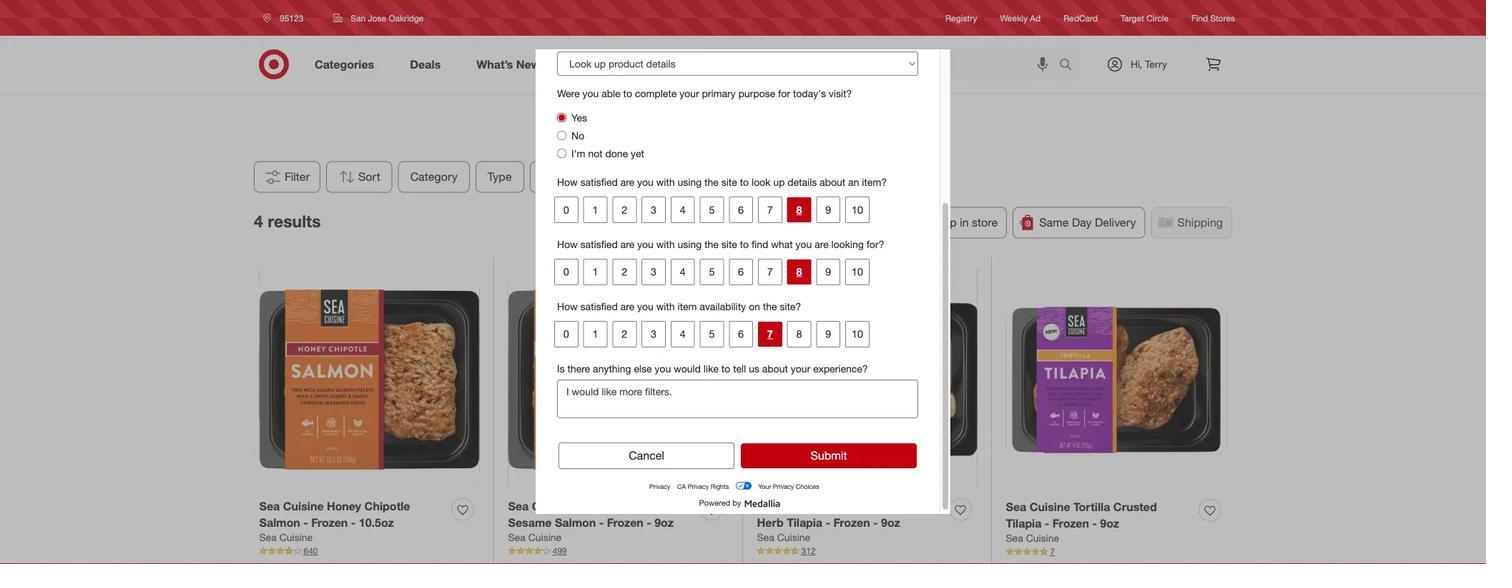 Task type: locate. For each thing, give the bounding box(es) containing it.
pan inside sea cuisine pan sear teriyaki sesame salmon - frozen - 9oz
[[576, 499, 597, 513]]

category
[[411, 170, 458, 184]]

sea
[[259, 499, 280, 513], [508, 499, 529, 513], [757, 499, 778, 513], [1006, 500, 1027, 514], [259, 532, 277, 544], [508, 532, 526, 544], [757, 532, 775, 544], [1006, 532, 1024, 545]]

brand button
[[530, 161, 585, 193]]

9oz down tortilla
[[1101, 517, 1120, 530]]

What can we help you find? suggestions appear below search field
[[707, 49, 1063, 80]]

sea cuisine for sea cuisine tortilla crusted tilapia - frozen - 9oz
[[1006, 532, 1060, 545]]

sea cuisine
[[259, 532, 313, 544], [508, 532, 562, 544], [757, 532, 811, 544], [1006, 532, 1060, 545]]

pan up 312 link
[[825, 499, 846, 513]]

9oz down garlic
[[882, 516, 901, 530]]

frozen
[[311, 516, 348, 530], [607, 516, 644, 530], [834, 516, 871, 530], [1053, 517, 1090, 530]]

herb
[[757, 516, 784, 530]]

sea cuisine link up 7
[[1006, 532, 1060, 546]]

frozen up 312 link
[[834, 516, 871, 530]]

2 pan from the left
[[825, 499, 846, 513]]

1 horizontal spatial 9oz
[[882, 516, 901, 530]]

2 sear from the left
[[849, 499, 874, 513]]

sea cuisine link for sea cuisine pan sear teriyaki sesame salmon - frozen - 9oz
[[508, 531, 562, 545]]

sea cuisine pan sear teriyaki sesame salmon - frozen - 9oz image
[[508, 270, 729, 490], [508, 270, 729, 490]]

sea for sea cuisine tortilla crusted tilapia - frozen - 9oz link
[[1006, 500, 1027, 514]]

guest rating
[[659, 170, 726, 184]]

sear for garlic
[[849, 499, 874, 513]]

sea cuisine tortilla crusted tilapia - frozen - 9oz image
[[1006, 270, 1227, 491], [1006, 270, 1227, 491]]

sesame
[[508, 516, 552, 530]]

sea cuisine up 7
[[1006, 532, 1060, 545]]

frozen down honey
[[311, 516, 348, 530]]

honey
[[327, 499, 361, 513]]

find
[[1192, 12, 1209, 23]]

cuisine up 312
[[778, 532, 811, 544]]

shop in store
[[930, 216, 998, 230]]

sea inside sea cuisine honey chipotle salmon - frozen - 10.5oz
[[259, 499, 280, 513]]

sea cuisine pan sear garlic & herb tilapia - frozen - 9oz
[[757, 499, 921, 530]]

pan up 499 link
[[576, 499, 597, 513]]

4 results
[[254, 211, 321, 231]]

sea cuisine link for sea cuisine tortilla crusted tilapia - frozen - 9oz
[[1006, 532, 1060, 546]]

cuisine inside sea cuisine honey chipotle salmon - frozen - 10.5oz
[[283, 499, 324, 513]]

sea cuisine link
[[259, 531, 313, 545], [508, 531, 562, 545], [757, 531, 811, 545], [1006, 532, 1060, 546]]

cuisine up 7
[[1027, 532, 1060, 545]]

sort
[[359, 170, 381, 184]]

sea cuisine link down herb
[[757, 531, 811, 545]]

0 horizontal spatial pan
[[576, 499, 597, 513]]

shipping button
[[1152, 207, 1233, 239]]

pickup
[[854, 216, 889, 230]]

cuisine inside sea cuisine pan sear garlic & herb tilapia - frozen - 9oz
[[781, 499, 822, 513]]

weekly ad
[[1001, 12, 1041, 23]]

type
[[488, 170, 512, 184]]

1 horizontal spatial tilapia
[[1006, 517, 1042, 530]]

cuisine up 640
[[280, 532, 313, 544]]

frozen inside sea cuisine honey chipotle salmon - frozen - 10.5oz
[[311, 516, 348, 530]]

cuisine for sea cuisine link for sea cuisine pan sear garlic & herb tilapia - frozen - 9oz
[[778, 532, 811, 544]]

cuisine up 499
[[529, 532, 562, 544]]

sea cuisine link up 640
[[259, 531, 313, 545]]

cuisine left honey
[[283, 499, 324, 513]]

salmon
[[259, 516, 300, 530], [555, 516, 596, 530]]

sear left garlic
[[849, 499, 874, 513]]

0 horizontal spatial sear
[[600, 499, 625, 513]]

filter button
[[254, 161, 321, 193]]

0 horizontal spatial tilapia
[[787, 516, 823, 530]]

2 salmon from the left
[[555, 516, 596, 530]]

cuisine inside sea cuisine pan sear teriyaki sesame salmon - frozen - 9oz
[[532, 499, 573, 513]]

tortilla
[[1074, 500, 1111, 514]]

1 horizontal spatial sear
[[849, 499, 874, 513]]

frozen down tortilla
[[1053, 517, 1090, 530]]

garlic
[[877, 499, 910, 513]]

7
[[1051, 547, 1056, 558]]

10.5oz
[[359, 516, 394, 530]]

cuisine up herb
[[781, 499, 822, 513]]

results
[[268, 211, 321, 231]]

cuisine up sesame
[[532, 499, 573, 513]]

sea cuisine pan sear teriyaki sesame salmon - frozen - 9oz link
[[508, 498, 695, 531]]

sea cuisine honey chipotle salmon - frozen - 10.5oz image
[[259, 270, 480, 490], [259, 270, 480, 490]]

sea cuisine down herb
[[757, 532, 811, 544]]

target circle link
[[1121, 12, 1169, 24]]

sea cuisine down sesame
[[508, 532, 562, 544]]

guest
[[659, 170, 690, 184]]

search button
[[1053, 49, 1088, 83]]

tilapia inside sea cuisine tortilla crusted tilapia - frozen - 9oz
[[1006, 517, 1042, 530]]

frozen down teriyaki
[[607, 516, 644, 530]]

sea cuisine pan sear garlic & herb tilapia - frozen - 9oz image
[[757, 270, 978, 490], [757, 270, 978, 490]]

sea for sea cuisine pan sear garlic & herb tilapia - frozen - 9oz link on the right bottom
[[757, 499, 778, 513]]

salmon inside sea cuisine pan sear teriyaki sesame salmon - frozen - 9oz
[[555, 516, 596, 530]]

640 link
[[259, 545, 480, 558]]

deals
[[756, 170, 785, 184]]

9oz inside sea cuisine pan sear teriyaki sesame salmon - frozen - 9oz
[[655, 516, 674, 530]]

1 horizontal spatial salmon
[[555, 516, 596, 530]]

0 horizontal spatial 9oz
[[655, 516, 674, 530]]

sea for sea cuisine link for sea cuisine pan sear garlic & herb tilapia - frozen - 9oz
[[757, 532, 775, 544]]

sea inside sea cuisine pan sear teriyaki sesame salmon - frozen - 9oz
[[508, 499, 529, 513]]

frozen inside sea cuisine tortilla crusted tilapia - frozen - 9oz
[[1053, 517, 1090, 530]]

0 horizontal spatial salmon
[[259, 516, 300, 530]]

&
[[913, 499, 921, 513]]

price button
[[591, 161, 641, 193]]

4
[[254, 211, 263, 231]]

2 horizontal spatial 9oz
[[1101, 517, 1120, 530]]

redcard link
[[1064, 12, 1098, 24]]

sea for sea cuisine link corresponding to sea cuisine tortilla crusted tilapia - frozen - 9oz
[[1006, 532, 1024, 545]]

sea for sea cuisine link associated with sea cuisine pan sear teriyaki sesame salmon - frozen - 9oz
[[508, 532, 526, 544]]

crusted
[[1114, 500, 1158, 514]]

pan
[[576, 499, 597, 513], [825, 499, 846, 513]]

deals button
[[744, 161, 797, 193]]

teriyaki
[[628, 499, 670, 513]]

shipping
[[1178, 216, 1224, 230]]

9oz down teriyaki
[[655, 516, 674, 530]]

pan inside sea cuisine pan sear garlic & herb tilapia - frozen - 9oz
[[825, 499, 846, 513]]

1 pan from the left
[[576, 499, 597, 513]]

1 horizontal spatial pan
[[825, 499, 846, 513]]

frozen inside sea cuisine pan sear teriyaki sesame salmon - frozen - 9oz
[[607, 516, 644, 530]]

tilapia
[[787, 516, 823, 530], [1006, 517, 1042, 530]]

9oz
[[655, 516, 674, 530], [882, 516, 901, 530], [1101, 517, 1120, 530]]

sear
[[600, 499, 625, 513], [849, 499, 874, 513]]

cuisine for sea cuisine link corresponding to sea cuisine tortilla crusted tilapia - frozen - 9oz
[[1027, 532, 1060, 545]]

sea inside sea cuisine pan sear garlic & herb tilapia - frozen - 9oz
[[757, 499, 778, 513]]

sea cuisine honey chipotle salmon - frozen - 10.5oz
[[259, 499, 410, 530]]

cuisine for sea cuisine tortilla crusted tilapia - frozen - 9oz link
[[1030, 500, 1071, 514]]

day
[[1073, 216, 1092, 230]]

1 salmon from the left
[[259, 516, 300, 530]]

search
[[1053, 59, 1088, 73]]

1 sear from the left
[[600, 499, 625, 513]]

sear inside sea cuisine pan sear garlic & herb tilapia - frozen - 9oz
[[849, 499, 874, 513]]

312
[[802, 546, 816, 557]]

rating
[[693, 170, 726, 184]]

chipotle
[[365, 499, 410, 513]]

sea cuisine up 640
[[259, 532, 313, 544]]

sea inside sea cuisine tortilla crusted tilapia - frozen - 9oz
[[1006, 500, 1027, 514]]

cuisine left tortilla
[[1030, 500, 1071, 514]]

guest rating button
[[647, 161, 738, 193]]

sea cuisine link down sesame
[[508, 531, 562, 545]]

-
[[304, 516, 308, 530], [351, 516, 356, 530], [599, 516, 604, 530], [647, 516, 652, 530], [826, 516, 831, 530], [874, 516, 878, 530], [1045, 517, 1050, 530], [1093, 517, 1098, 530]]

redcard
[[1064, 12, 1098, 23]]

cuisine inside sea cuisine tortilla crusted tilapia - frozen - 9oz
[[1030, 500, 1071, 514]]

pickup button
[[827, 207, 898, 239]]

sear left teriyaki
[[600, 499, 625, 513]]

cuisine
[[283, 499, 324, 513], [532, 499, 573, 513], [781, 499, 822, 513], [1030, 500, 1071, 514], [280, 532, 313, 544], [529, 532, 562, 544], [778, 532, 811, 544], [1027, 532, 1060, 545]]

weekly
[[1001, 12, 1028, 23]]

sear inside sea cuisine pan sear teriyaki sesame salmon - frozen - 9oz
[[600, 499, 625, 513]]



Task type: vqa. For each thing, say whether or not it's contained in the screenshot.
Pan
yes



Task type: describe. For each thing, give the bounding box(es) containing it.
7 link
[[1006, 546, 1227, 559]]

circle
[[1147, 12, 1169, 23]]

sea cuisine tortilla crusted tilapia - frozen - 9oz link
[[1006, 499, 1194, 532]]

cuisine for sea cuisine honey chipotle salmon - frozen - 10.5oz sea cuisine link
[[280, 532, 313, 544]]

9oz inside sea cuisine tortilla crusted tilapia - frozen - 9oz
[[1101, 517, 1120, 530]]

sea cuisine honey chipotle salmon - frozen - 10.5oz link
[[259, 498, 446, 531]]

312 link
[[757, 545, 978, 558]]

brand
[[542, 170, 573, 184]]

499 link
[[508, 545, 729, 558]]

delivery
[[1095, 216, 1137, 230]]

cuisine for "sea cuisine honey chipotle salmon - frozen - 10.5oz" link at the left of page
[[283, 499, 324, 513]]

shop
[[930, 216, 957, 230]]

category button
[[398, 161, 470, 193]]

sea cuisine pan sear teriyaki sesame salmon - frozen - 9oz
[[508, 499, 674, 530]]

sea for sea cuisine pan sear teriyaki sesame salmon - frozen - 9oz link
[[508, 499, 529, 513]]

find stores link
[[1192, 12, 1236, 24]]

target circle
[[1121, 12, 1169, 23]]

sea cuisine link for sea cuisine pan sear garlic & herb tilapia - frozen - 9oz
[[757, 531, 811, 545]]

same
[[1040, 216, 1069, 230]]

499
[[553, 546, 567, 557]]

price
[[603, 170, 629, 184]]

weekly ad link
[[1001, 12, 1041, 24]]

sort button
[[326, 161, 393, 193]]

same day delivery
[[1040, 216, 1137, 230]]

in
[[960, 216, 969, 230]]

ad
[[1031, 12, 1041, 23]]

type button
[[476, 161, 524, 193]]

salmon inside sea cuisine honey chipotle salmon - frozen - 10.5oz
[[259, 516, 300, 530]]

sea cuisine for sea cuisine honey chipotle salmon - frozen - 10.5oz
[[259, 532, 313, 544]]

find stores
[[1192, 12, 1236, 23]]

pan for tilapia
[[825, 499, 846, 513]]

registry
[[946, 12, 978, 23]]

registry link
[[946, 12, 978, 24]]

store
[[972, 216, 998, 230]]

9oz inside sea cuisine pan sear garlic & herb tilapia - frozen - 9oz
[[882, 516, 901, 530]]

sea cuisine for sea cuisine pan sear teriyaki sesame salmon - frozen - 9oz
[[508, 532, 562, 544]]

cuisine for sea cuisine pan sear garlic & herb tilapia - frozen - 9oz link on the right bottom
[[781, 499, 822, 513]]

tilapia inside sea cuisine pan sear garlic & herb tilapia - frozen - 9oz
[[787, 516, 823, 530]]

sea for sea cuisine honey chipotle salmon - frozen - 10.5oz sea cuisine link
[[259, 532, 277, 544]]

sea cuisine link for sea cuisine honey chipotle salmon - frozen - 10.5oz
[[259, 531, 313, 545]]

sear for teriyaki
[[600, 499, 625, 513]]

cuisine for sea cuisine pan sear teriyaki sesame salmon - frozen - 9oz link
[[532, 499, 573, 513]]

filter
[[285, 170, 310, 184]]

sea cuisine tortilla crusted tilapia - frozen - 9oz
[[1006, 500, 1158, 530]]

target
[[1121, 12, 1145, 23]]

pan for -
[[576, 499, 597, 513]]

cuisine for sea cuisine link associated with sea cuisine pan sear teriyaki sesame salmon - frozen - 9oz
[[529, 532, 562, 544]]

sea for "sea cuisine honey chipotle salmon - frozen - 10.5oz" link at the left of page
[[259, 499, 280, 513]]

sea cuisine pan sear garlic & herb tilapia - frozen - 9oz link
[[757, 498, 944, 531]]

stores
[[1211, 12, 1236, 23]]

sea cuisine for sea cuisine pan sear garlic & herb tilapia - frozen - 9oz
[[757, 532, 811, 544]]

same day delivery button
[[1013, 207, 1146, 239]]

shop in store button
[[904, 207, 1008, 239]]

frozen inside sea cuisine pan sear garlic & herb tilapia - frozen - 9oz
[[834, 516, 871, 530]]

640
[[304, 546, 318, 557]]



